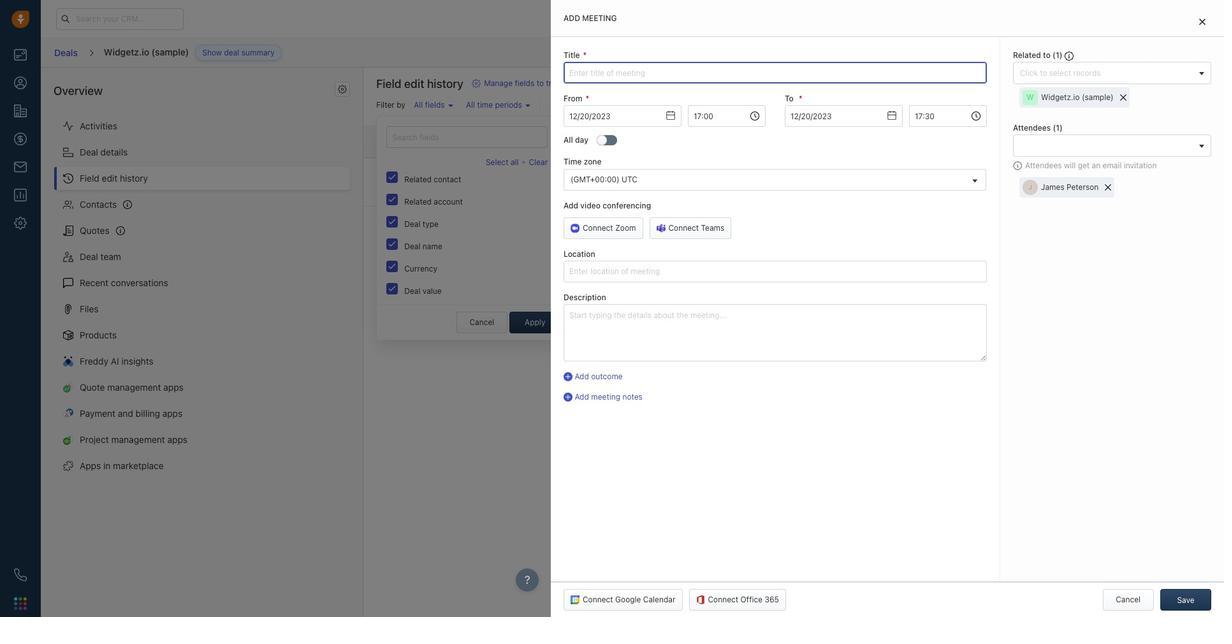 Task type: describe. For each thing, give the bounding box(es) containing it.
all fields
[[414, 100, 445, 110]]

filter by
[[376, 100, 406, 110]]

filter
[[376, 100, 395, 110]]

w
[[1027, 92, 1034, 102]]

Location text field
[[564, 261, 987, 282]]

manage
[[484, 78, 513, 88]]

all day
[[564, 135, 589, 145]]

1 ( from the top
[[1053, 50, 1056, 60]]

quote
[[80, 382, 105, 393]]

connect for connect teams
[[669, 223, 699, 233]]

stage
[[423, 331, 443, 341]]

name for deal name
[[423, 242, 442, 251]]

0 vertical spatial field
[[376, 77, 402, 91]]

select all link
[[486, 154, 519, 170]]

freddy ai insights
[[80, 356, 154, 367]]

time zone
[[564, 157, 602, 167]]

manage fields to track link
[[472, 78, 565, 89]]

notes
[[623, 392, 643, 402]]

add outcome
[[575, 372, 623, 381]]

to inside tab panel
[[1043, 50, 1051, 60]]

office
[[741, 595, 763, 605]]

currency
[[405, 264, 438, 274]]

account
[[434, 197, 463, 207]]

add outcome link
[[564, 371, 987, 382]]

will
[[1064, 161, 1076, 170]]

products
[[80, 330, 117, 341]]

show deal summary
[[202, 48, 275, 57]]

(gmt+00:00) utc link
[[564, 169, 986, 190]]

zoom
[[616, 223, 636, 233]]

connect google calendar
[[583, 595, 676, 605]]

all for all time periods
[[466, 100, 475, 110]]

calculated
[[1039, 177, 1077, 187]]

value for deal value
[[423, 286, 442, 296]]

apps for project management apps
[[167, 435, 188, 445]]

video
[[581, 201, 601, 210]]

payment and billing apps
[[80, 408, 183, 419]]

system
[[1085, 177, 1111, 187]]

sales activities
[[1011, 48, 1065, 57]]

connect office 365 button
[[689, 589, 786, 611]]

connect for connect office 365
[[708, 595, 739, 605]]

teams
[[701, 223, 725, 233]]

apply
[[525, 318, 546, 327]]

contact
[[434, 175, 461, 184]]

connect zoom
[[583, 223, 636, 233]]

2 vertical spatial field
[[80, 173, 99, 184]]

all for all day
[[564, 135, 573, 145]]

deal type
[[405, 219, 439, 229]]

cancel for save
[[1116, 595, 1141, 605]]

deal name
[[405, 242, 442, 251]]

freshworks switcher image
[[14, 597, 27, 610]]

0 vertical spatial edit
[[404, 77, 424, 91]]

add for add meeting notes
[[575, 392, 589, 402]]

field
[[1113, 177, 1129, 187]]

add meeting notes
[[575, 392, 643, 402]]

add video conferencing
[[564, 201, 651, 210]]

freddy
[[80, 356, 108, 367]]

1 vertical spatial to
[[537, 78, 544, 88]]

add meeting notes link
[[564, 392, 987, 403]]

all time periods button
[[463, 97, 534, 113]]

attendees for attendees will get an email invitation
[[1026, 161, 1062, 170]]

all link
[[598, 97, 622, 113]]

management for project
[[111, 435, 165, 445]]

team
[[101, 252, 121, 262]]

related contact
[[405, 175, 461, 184]]

Search fields text field
[[387, 126, 548, 148]]

marketplace
[[113, 461, 164, 472]]

show
[[202, 48, 222, 57]]

connect for connect google calendar
[[583, 595, 613, 605]]

summary
[[242, 48, 275, 57]]

location
[[564, 249, 595, 259]]

project
[[80, 435, 109, 445]]

last activity type
[[376, 177, 438, 187]]

deal
[[224, 48, 239, 57]]

connect google calendar button
[[564, 589, 683, 611]]

2 ( from the top
[[1053, 123, 1056, 133]]

deal details
[[80, 147, 128, 158]]

1 vertical spatial field
[[376, 138, 395, 146]]

add for add video conferencing
[[564, 201, 578, 210]]

a
[[1079, 177, 1083, 187]]

cancel button for apply
[[457, 312, 508, 334]]

connect zoom button
[[564, 217, 643, 239]]

1 type from the top
[[422, 177, 438, 187]]

0 horizontal spatial widgetz.io
[[104, 46, 149, 57]]

deal for deal value
[[405, 286, 421, 296]]

all for all fields
[[414, 100, 423, 110]]

billing
[[136, 408, 160, 419]]

get
[[1078, 161, 1090, 170]]

related for related to ( 1 )
[[1013, 50, 1041, 60]]

deal for deal details
[[80, 147, 98, 158]]

sales
[[1011, 48, 1030, 57]]

utc
[[622, 174, 638, 184]]

periods
[[495, 100, 522, 110]]

calendar
[[643, 595, 676, 605]]

Click to select records search field
[[1017, 66, 1195, 80]]

quote management apps
[[80, 382, 184, 393]]

google
[[616, 595, 641, 605]]

select
[[486, 158, 509, 167]]

add meeting
[[564, 13, 617, 23]]

conversations
[[111, 278, 168, 289]]

track
[[546, 78, 565, 88]]

add for add meeting
[[564, 13, 580, 23]]

Search your CRM... text field
[[56, 8, 184, 30]]

field name
[[376, 138, 417, 146]]

-- text field
[[564, 105, 682, 127]]

related for related account
[[405, 197, 432, 207]]



Task type: vqa. For each thing, say whether or not it's contained in the screenshot.
Add product 'button'
no



Task type: locate. For each thing, give the bounding box(es) containing it.
1 horizontal spatial name
[[423, 242, 442, 251]]

to
[[1043, 50, 1051, 60], [537, 78, 544, 88]]

field edit history
[[376, 77, 464, 91], [80, 173, 148, 184]]

updated by
[[551, 100, 593, 110]]

0 horizontal spatial widgetz.io (sample)
[[104, 46, 189, 57]]

deal for deal team
[[80, 252, 98, 262]]

related inside tab panel
[[1013, 50, 1041, 60]]

1 horizontal spatial to
[[1043, 50, 1051, 60]]

add up title
[[564, 13, 580, 23]]

0 vertical spatial apps
[[163, 382, 184, 393]]

deal left "details"
[[80, 147, 98, 158]]

by for filter by
[[397, 100, 406, 110]]

0 horizontal spatial name
[[397, 138, 417, 146]]

close image
[[1200, 18, 1206, 26]]

1 vertical spatial cancel button
[[1103, 589, 1154, 611]]

0 vertical spatial 1
[[1056, 50, 1060, 60]]

1 vertical spatial value
[[423, 286, 442, 296]]

cancel for apply
[[470, 318, 494, 327]]

deal down the currency
[[405, 286, 421, 296]]

deal left the stage
[[405, 331, 421, 341]]

365
[[765, 595, 779, 605]]

1 horizontal spatial fields
[[515, 78, 535, 88]]

(sample) down click to select records search box at top
[[1082, 93, 1114, 102]]

1 vertical spatial field edit history
[[80, 173, 148, 184]]

dialog containing add meeting
[[551, 0, 1225, 617]]

all right from at the left top of page
[[601, 100, 610, 110]]

0 vertical spatial management
[[107, 382, 161, 393]]

quotes
[[80, 225, 109, 236]]

1 vertical spatial management
[[111, 435, 165, 445]]

all left day
[[564, 135, 573, 145]]

phone element
[[8, 563, 33, 588]]

2 vertical spatial apps
[[167, 435, 188, 445]]

0 horizontal spatial cancel button
[[457, 312, 508, 334]]

management up marketplace on the bottom left of the page
[[111, 435, 165, 445]]

details
[[101, 147, 128, 158]]

0 vertical spatial related
[[1013, 50, 1041, 60]]

0 vertical spatial (
[[1053, 50, 1056, 60]]

1 vertical spatial cancel
[[1116, 595, 1141, 605]]

1 vertical spatial history
[[120, 173, 148, 184]]

save
[[1178, 596, 1195, 605]]

all left time
[[466, 100, 475, 110]]

1 horizontal spatial cancel
[[1116, 595, 1141, 605]]

value down the currency
[[423, 286, 442, 296]]

0 horizontal spatial value
[[423, 286, 442, 296]]

0 vertical spatial widgetz.io (sample)
[[104, 46, 189, 57]]

type down related account
[[423, 219, 439, 229]]

mng settings image
[[338, 85, 347, 94]]

manage fields to track
[[484, 78, 565, 88]]

1 up system at the right top
[[1056, 123, 1060, 133]]

0 vertical spatial to
[[1043, 50, 1051, 60]]

add inside "link"
[[575, 372, 589, 381]]

ai
[[111, 356, 119, 367]]

fields inside the all fields link
[[425, 100, 445, 110]]

all fields link
[[411, 97, 457, 113]]

all for all
[[601, 100, 610, 110]]

(sample) inside tab panel
[[1082, 93, 1114, 102]]

0 vertical spatial attendees
[[1013, 123, 1051, 133]]

0 vertical spatial cancel
[[470, 318, 494, 327]]

1 vertical spatial 1
[[1056, 123, 1060, 133]]

in
[[103, 461, 111, 472]]

widgetz.io right w
[[1041, 93, 1080, 102]]

system calculated a system field e.g. "last contacted mode"
[[1039, 166, 1166, 198]]

deal up deal name
[[405, 219, 421, 229]]

activities
[[1033, 48, 1065, 57]]

james
[[1041, 183, 1065, 192]]

email
[[1103, 161, 1122, 170]]

1 vertical spatial type
[[423, 219, 439, 229]]

field edit history up all fields
[[376, 77, 464, 91]]

field down filter
[[376, 138, 395, 146]]

widgetz.io (sample) down search your crm... text box on the left top
[[104, 46, 189, 57]]

( up system at the right top
[[1053, 123, 1056, 133]]

deal up the currency
[[405, 242, 421, 251]]

to left track
[[537, 78, 544, 88]]

0 vertical spatial cancel button
[[457, 312, 508, 334]]

1 horizontal spatial field edit history
[[376, 77, 464, 91]]

add down add outcome
[[575, 392, 589, 402]]

deal left team
[[80, 252, 98, 262]]

to right sales
[[1043, 50, 1051, 60]]

field edit history down "details"
[[80, 173, 148, 184]]

apps in marketplace
[[80, 461, 164, 472]]

1 right sales
[[1056, 50, 1060, 60]]

1 horizontal spatial widgetz.io
[[1041, 93, 1080, 102]]

history down "details"
[[120, 173, 148, 184]]

Title text field
[[564, 62, 987, 84]]

connect teams button
[[650, 217, 732, 239]]

previous value
[[537, 138, 595, 146]]

history up the all fields link
[[427, 77, 464, 91]]

fields for all
[[425, 100, 445, 110]]

0 horizontal spatial edit
[[102, 173, 117, 184]]

) right sales
[[1060, 50, 1063, 60]]

connect office 365
[[708, 595, 779, 605]]

tab panel
[[551, 0, 1225, 617]]

field up contacts
[[80, 173, 99, 184]]

(gmt+00:00) utc
[[571, 174, 638, 184]]

type up related account
[[422, 177, 438, 187]]

updated
[[551, 100, 582, 110]]

0 horizontal spatial cancel
[[470, 318, 494, 327]]

apps for quote management apps
[[163, 382, 184, 393]]

connect for connect zoom
[[583, 223, 613, 233]]

2 by from the left
[[397, 100, 406, 110]]

contacts
[[80, 199, 117, 210]]

description
[[564, 293, 606, 302]]

recent
[[80, 278, 108, 289]]

-- text field
[[785, 105, 903, 127]]

widgetz.io (sample)
[[104, 46, 189, 57], [1041, 93, 1114, 102]]

1 horizontal spatial cancel button
[[1103, 589, 1154, 611]]

apps
[[80, 461, 101, 472]]

attendees ( 1 )
[[1013, 123, 1063, 133]]

widgetz.io down search your crm... text box on the left top
[[104, 46, 149, 57]]

0 vertical spatial widgetz.io
[[104, 46, 149, 57]]

related up related account
[[405, 175, 432, 184]]

activities
[[80, 121, 117, 132]]

1 vertical spatial meeting
[[591, 392, 621, 402]]

value for previous value
[[573, 138, 595, 146]]

deal value
[[405, 286, 442, 296]]

attendees will get an email invitation
[[1026, 161, 1157, 170]]

1 horizontal spatial value
[[573, 138, 595, 146]]

mode"
[[1077, 188, 1101, 198]]

1 vertical spatial related
[[405, 175, 432, 184]]

cancel button right the stage
[[457, 312, 508, 334]]

meeting for add meeting
[[582, 13, 617, 23]]

all right filter by
[[414, 100, 423, 110]]

e.g.
[[1131, 177, 1145, 187]]

0 vertical spatial )
[[1060, 50, 1063, 60]]

connect left teams
[[669, 223, 699, 233]]

meeting
[[582, 13, 617, 23], [591, 392, 621, 402]]

1 horizontal spatial widgetz.io (sample)
[[1041, 93, 1114, 102]]

previous
[[537, 138, 571, 146]]

history
[[427, 77, 464, 91], [120, 173, 148, 184]]

deals
[[54, 47, 78, 58]]

1 vertical spatial attendees
[[1026, 161, 1062, 170]]

fields right manage
[[515, 78, 535, 88]]

(
[[1053, 50, 1056, 60], [1053, 123, 1056, 133]]

related up deal type
[[405, 197, 432, 207]]

related up w
[[1013, 50, 1041, 60]]

fields for manage
[[515, 78, 535, 88]]

all time periods
[[466, 100, 522, 110]]

cancel left save
[[1116, 595, 1141, 605]]

tab panel containing add meeting
[[551, 0, 1225, 617]]

1 vertical spatial )
[[1060, 123, 1063, 133]]

1 horizontal spatial by
[[584, 100, 593, 110]]

0 vertical spatial type
[[422, 177, 438, 187]]

peterson
[[1067, 183, 1099, 192]]

payment
[[80, 408, 115, 419]]

fields inside manage fields to track link
[[515, 78, 535, 88]]

an
[[1092, 161, 1101, 170]]

save button
[[1161, 589, 1212, 611]]

meeting for add meeting notes
[[591, 392, 621, 402]]

field up filter by
[[376, 77, 402, 91]]

(gmt+00:00)
[[571, 174, 620, 184]]

1 vertical spatial fields
[[425, 100, 445, 110]]

edit
[[404, 77, 424, 91], [102, 173, 117, 184]]

related to ( 1 )
[[1013, 50, 1065, 60]]

type
[[422, 177, 438, 187], [423, 219, 439, 229]]

add left outcome
[[575, 372, 589, 381]]

Start typing the details about the meeting... text field
[[564, 304, 987, 362]]

apps right billing
[[162, 408, 183, 419]]

conferencing
[[603, 201, 651, 210]]

0 horizontal spatial to
[[537, 78, 544, 88]]

last
[[376, 177, 392, 187]]

connect
[[583, 223, 613, 233], [669, 223, 699, 233], [583, 595, 613, 605], [708, 595, 739, 605]]

widgetz.io
[[104, 46, 149, 57], [1041, 93, 1080, 102]]

widgetz.io (sample) down click to select records search box at top
[[1041, 93, 1114, 102]]

2 type from the top
[[423, 219, 439, 229]]

0 vertical spatial meeting
[[582, 13, 617, 23]]

attendees up calculated
[[1026, 161, 1062, 170]]

cancel button for save
[[1103, 589, 1154, 611]]

0 horizontal spatial (sample)
[[152, 46, 189, 57]]

1 vertical spatial edit
[[102, 173, 117, 184]]

by for updated by
[[584, 100, 593, 110]]

activity
[[394, 177, 420, 187]]

1 by from the left
[[584, 100, 593, 110]]

1 horizontal spatial history
[[427, 77, 464, 91]]

clear link
[[529, 154, 548, 170]]

widgetz.io (sample) inside tab panel
[[1041, 93, 1114, 102]]

cancel button left save
[[1103, 589, 1154, 611]]

0 vertical spatial field edit history
[[376, 77, 464, 91]]

0 horizontal spatial field edit history
[[80, 173, 148, 184]]

)
[[1060, 50, 1063, 60], [1060, 123, 1063, 133]]

system
[[1039, 166, 1067, 176]]

1 vertical spatial (
[[1053, 123, 1056, 133]]

all inside button
[[466, 100, 475, 110]]

0 vertical spatial history
[[427, 77, 464, 91]]

related for related contact
[[405, 175, 432, 184]]

2 vertical spatial related
[[405, 197, 432, 207]]

( right sales
[[1053, 50, 1056, 60]]

0 horizontal spatial history
[[120, 173, 148, 184]]

clear
[[529, 158, 548, 167]]

name for field name
[[397, 138, 417, 146]]

0 horizontal spatial fields
[[425, 100, 445, 110]]

phone image
[[14, 569, 27, 582]]

) up system at the right top
[[1060, 123, 1063, 133]]

(sample) left the show
[[152, 46, 189, 57]]

apps down the 'payment and billing apps'
[[167, 435, 188, 445]]

insights
[[121, 356, 154, 367]]

cancel left apply
[[470, 318, 494, 327]]

related
[[1013, 50, 1041, 60], [405, 175, 432, 184], [405, 197, 432, 207]]

add left video at the left top
[[564, 201, 578, 210]]

recent conversations
[[80, 278, 168, 289]]

by right filter
[[397, 100, 406, 110]]

0 vertical spatial value
[[573, 138, 595, 146]]

management for quote
[[107, 382, 161, 393]]

connect left office
[[708, 595, 739, 605]]

0 vertical spatial fields
[[515, 78, 535, 88]]

outcome
[[591, 372, 623, 381]]

time
[[564, 157, 582, 167]]

deal for deal stage
[[405, 331, 421, 341]]

name down deal type
[[423, 242, 442, 251]]

0 vertical spatial (sample)
[[152, 46, 189, 57]]

attendees for attendees ( 1 )
[[1013, 123, 1051, 133]]

all inside tab panel
[[564, 135, 573, 145]]

cancel button inside tab panel
[[1103, 589, 1154, 611]]

0 vertical spatial name
[[397, 138, 417, 146]]

name
[[397, 138, 417, 146], [423, 242, 442, 251]]

all
[[511, 158, 519, 167]]

widgetz.io inside tab panel
[[1041, 93, 1080, 102]]

name up 'activity'
[[397, 138, 417, 146]]

1 vertical spatial name
[[423, 242, 442, 251]]

james peterson
[[1041, 183, 1099, 192]]

dialog
[[551, 0, 1225, 617]]

edit down "details"
[[102, 173, 117, 184]]

1 vertical spatial (sample)
[[1082, 93, 1114, 102]]

by right from at the left top of page
[[584, 100, 593, 110]]

to
[[785, 94, 794, 103]]

deal for deal name
[[405, 242, 421, 251]]

value up time zone
[[573, 138, 595, 146]]

1 vertical spatial apps
[[162, 408, 183, 419]]

None text field
[[688, 105, 766, 127], [909, 105, 987, 127], [688, 105, 766, 127], [909, 105, 987, 127]]

connect down video at the left top
[[583, 223, 613, 233]]

0 horizontal spatial by
[[397, 100, 406, 110]]

1 vertical spatial widgetz.io
[[1041, 93, 1080, 102]]

1 horizontal spatial (sample)
[[1082, 93, 1114, 102]]

all
[[601, 100, 610, 110], [414, 100, 423, 110], [466, 100, 475, 110], [564, 135, 573, 145]]

deal for deal type
[[405, 219, 421, 229]]

connect left google
[[583, 595, 613, 605]]

from
[[564, 94, 583, 103]]

attendees down w
[[1013, 123, 1051, 133]]

1 vertical spatial widgetz.io (sample)
[[1041, 93, 1114, 102]]

edit up all fields
[[404, 77, 424, 91]]

title
[[564, 50, 580, 60]]

management up the 'payment and billing apps'
[[107, 382, 161, 393]]

fields right filter by
[[425, 100, 445, 110]]

1 horizontal spatial edit
[[404, 77, 424, 91]]

contacted
[[1039, 188, 1075, 198]]

(sample)
[[152, 46, 189, 57], [1082, 93, 1114, 102]]

apps up the 'payment and billing apps'
[[163, 382, 184, 393]]

add for add outcome
[[575, 372, 589, 381]]



